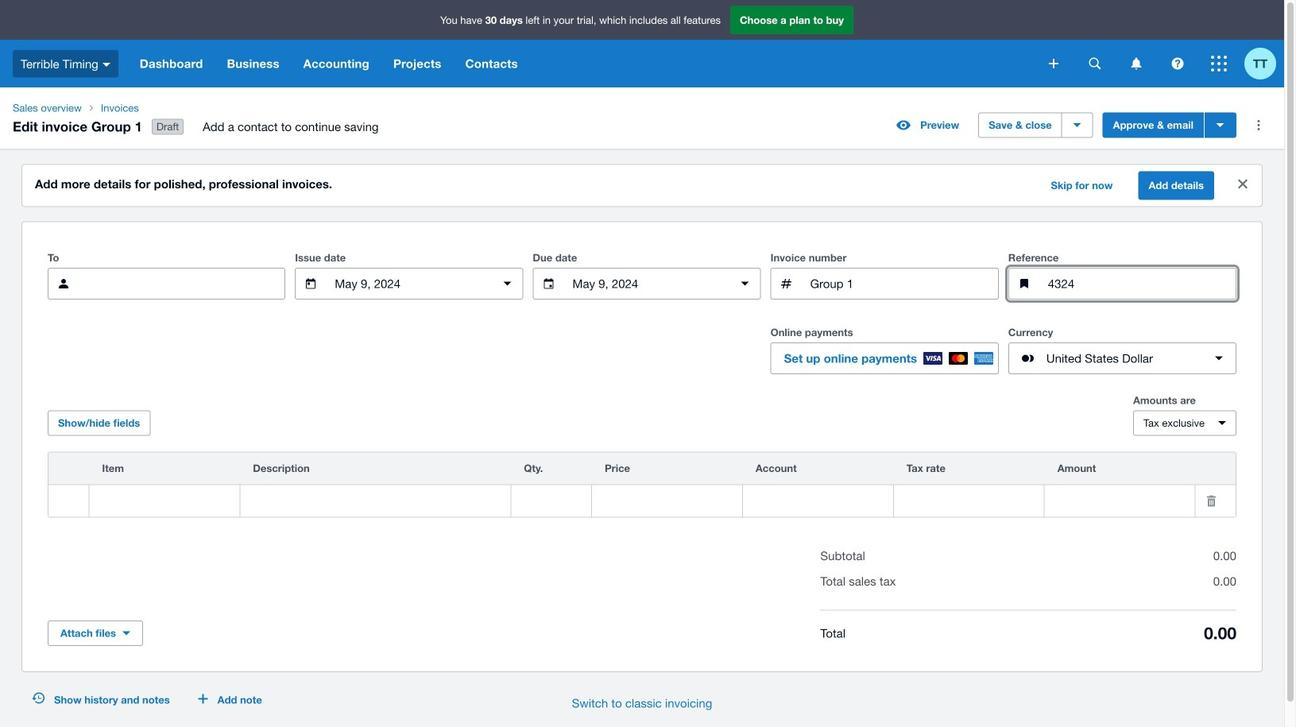 Task type: locate. For each thing, give the bounding box(es) containing it.
svg image
[[1131, 58, 1142, 70], [102, 63, 110, 67]]

banner
[[0, 0, 1284, 87]]

svg image
[[1211, 56, 1227, 72], [1089, 58, 1101, 70], [1172, 58, 1184, 70], [1049, 59, 1059, 68]]

None text field
[[333, 269, 485, 299], [1047, 269, 1236, 299], [333, 269, 485, 299], [1047, 269, 1236, 299]]

invoice line item list element
[[48, 452, 1237, 518]]

None text field
[[86, 269, 285, 299], [571, 269, 723, 299], [809, 269, 998, 299], [240, 486, 511, 516], [86, 269, 285, 299], [571, 269, 723, 299], [809, 269, 998, 299], [240, 486, 511, 516]]

more date options image
[[729, 268, 761, 300]]

1 horizontal spatial svg image
[[1131, 58, 1142, 70]]

None field
[[89, 486, 239, 516], [511, 486, 591, 516], [592, 486, 742, 516], [1045, 486, 1195, 516], [89, 486, 239, 516], [511, 486, 591, 516], [592, 486, 742, 516], [1045, 486, 1195, 516]]

0 horizontal spatial svg image
[[102, 63, 110, 67]]

more invoice options image
[[1243, 109, 1275, 141]]



Task type: vqa. For each thing, say whether or not it's contained in the screenshot.
the leftmost svg image
yes



Task type: describe. For each thing, give the bounding box(es) containing it.
remove image
[[1196, 485, 1228, 517]]

contact element
[[48, 268, 286, 300]]

invoice number element
[[771, 268, 999, 300]]

more line item options element
[[1196, 453, 1236, 485]]

more date options image
[[492, 268, 523, 300]]



